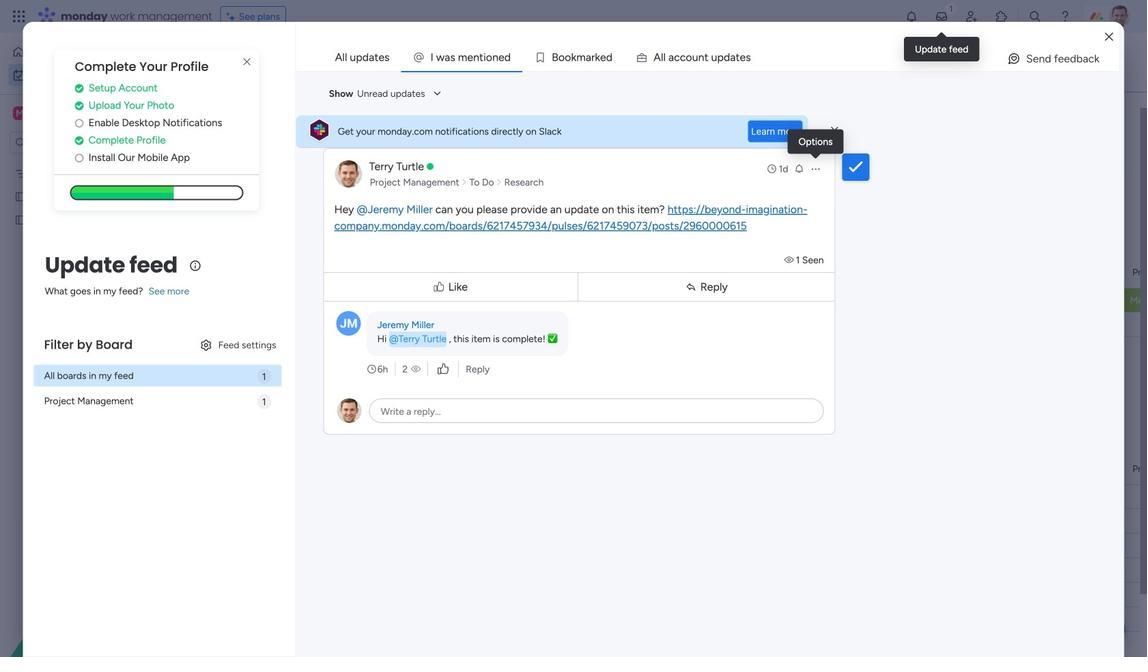 Task type: describe. For each thing, give the bounding box(es) containing it.
close image
[[1105, 32, 1114, 42]]

help image
[[1059, 10, 1072, 23]]

1 vertical spatial dapulse x slim image
[[831, 125, 838, 137]]

v2 like image
[[438, 362, 449, 377]]

1 image
[[945, 1, 958, 16]]

1 circle o image from the top
[[75, 118, 84, 128]]

1 check circle image from the top
[[75, 83, 84, 93]]

2 vertical spatial option
[[0, 162, 174, 164]]

1 public board image from the top
[[14, 191, 27, 204]]

check circle image
[[75, 135, 84, 146]]

search everything image
[[1029, 10, 1042, 23]]

notifications image
[[905, 10, 919, 23]]

2 circle o image from the top
[[75, 153, 84, 163]]

invite members image
[[965, 10, 979, 23]]

0 vertical spatial option
[[8, 41, 166, 63]]

options image
[[810, 164, 821, 175]]

v2 seen image
[[785, 254, 796, 266]]

give feedback image
[[1007, 52, 1021, 66]]

v2 seen image
[[411, 363, 421, 376]]



Task type: locate. For each thing, give the bounding box(es) containing it.
slider arrow image
[[461, 176, 467, 189], [496, 176, 502, 189]]

monday marketplace image
[[995, 10, 1009, 23]]

workspace selection element
[[13, 105, 114, 123]]

0 horizontal spatial slider arrow image
[[461, 176, 467, 189]]

2 slider arrow image from the left
[[496, 176, 502, 189]]

1 horizontal spatial slider arrow image
[[496, 176, 502, 189]]

check circle image
[[75, 83, 84, 93], [75, 101, 84, 111]]

1 slider arrow image from the left
[[461, 176, 467, 189]]

terry turtle image
[[1109, 5, 1131, 27]]

0 horizontal spatial dapulse x slim image
[[239, 54, 255, 70]]

Search in workspace field
[[29, 135, 114, 151]]

2 check circle image from the top
[[75, 101, 84, 111]]

reminder image
[[794, 163, 805, 174]]

tab list
[[323, 44, 1119, 71]]

None search field
[[259, 108, 384, 130]]

list box
[[0, 159, 174, 416]]

0 vertical spatial check circle image
[[75, 83, 84, 93]]

workspace image
[[13, 106, 27, 121]]

see plans image
[[227, 9, 239, 24]]

0 vertical spatial public board image
[[14, 191, 27, 204]]

lottie animation element
[[0, 520, 174, 658]]

0 vertical spatial dapulse x slim image
[[239, 54, 255, 70]]

0 vertical spatial circle o image
[[75, 118, 84, 128]]

1 vertical spatial option
[[8, 64, 166, 86]]

2 public board image from the top
[[14, 214, 27, 227]]

select product image
[[12, 10, 26, 23]]

1 vertical spatial check circle image
[[75, 101, 84, 111]]

circle o image down search in workspace field
[[75, 153, 84, 163]]

lottie animation image
[[0, 520, 174, 658]]

update feed image
[[935, 10, 949, 23]]

public board image
[[14, 191, 27, 204], [14, 214, 27, 227]]

search image
[[367, 113, 378, 124]]

check circle image up workspace selection element
[[75, 83, 84, 93]]

tab
[[323, 44, 401, 71]]

dapulse x slim image
[[239, 54, 255, 70], [831, 125, 838, 137]]

circle o image up check circle icon
[[75, 118, 84, 128]]

1 vertical spatial public board image
[[14, 214, 27, 227]]

circle o image
[[75, 118, 84, 128], [75, 153, 84, 163]]

1 horizontal spatial dapulse x slim image
[[831, 125, 838, 137]]

Filter dashboard by text search field
[[259, 108, 384, 130]]

1 vertical spatial circle o image
[[75, 153, 84, 163]]

option
[[8, 41, 166, 63], [8, 64, 166, 86], [0, 162, 174, 164]]

check circle image up check circle icon
[[75, 101, 84, 111]]



Task type: vqa. For each thing, say whether or not it's contained in the screenshot.
2nd Add to favorites image from left
no



